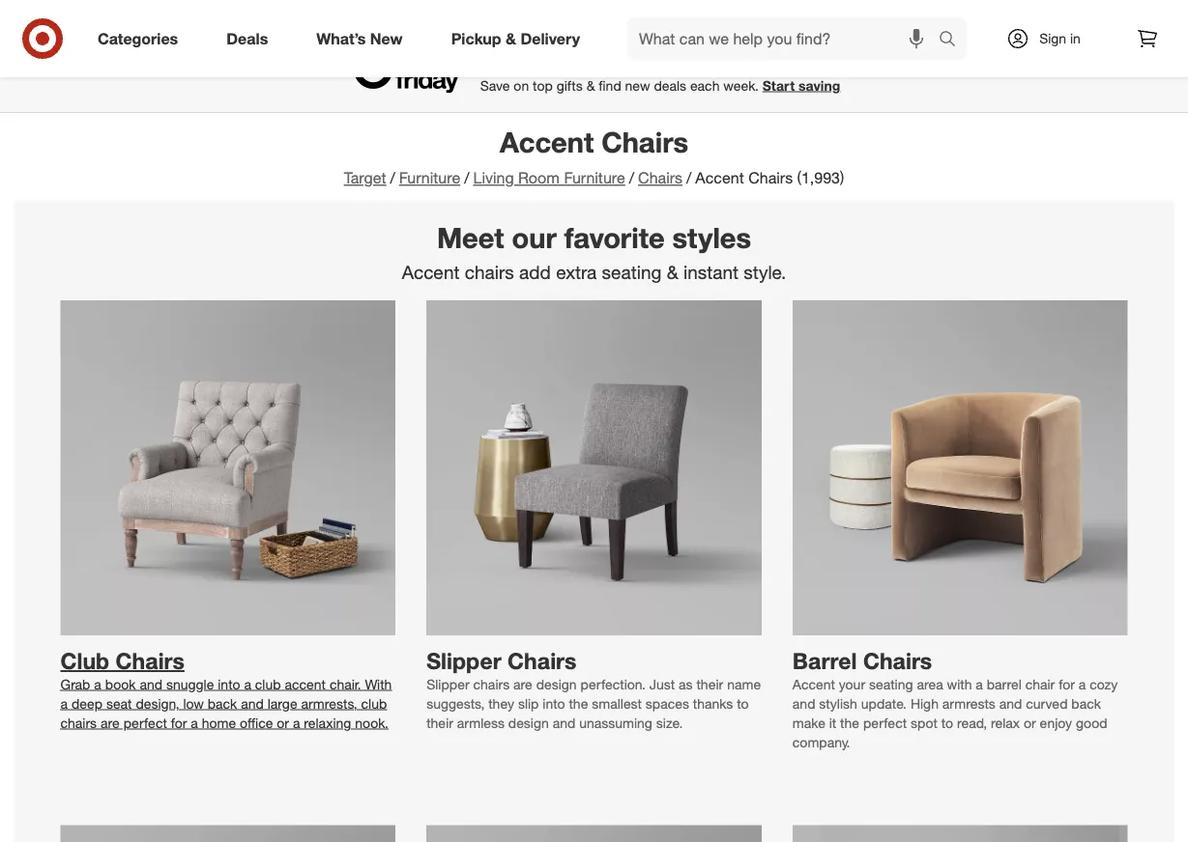 Task type: locate. For each thing, give the bounding box(es) containing it.
pickup
[[451, 29, 501, 48]]

chairs down 'deep'
[[60, 715, 97, 732]]

2 back from the left
[[1071, 696, 1101, 713]]

0 vertical spatial slipper
[[426, 648, 501, 675]]

armrests,
[[301, 696, 357, 713]]

perfect down design,
[[123, 715, 167, 732]]

chairs up slip
[[508, 648, 576, 675]]

1 horizontal spatial are
[[513, 676, 532, 693]]

into inside slipper chairs slipper chairs are design perfection. just as their name suggests, they slip into the smallest spaces thanks to their armless design and unassuming size.
[[543, 696, 565, 713]]

1 vertical spatial for
[[171, 715, 187, 732]]

and up relax
[[999, 696, 1022, 713]]

and up design,
[[140, 676, 162, 693]]

0 vertical spatial their
[[696, 676, 723, 693]]

& up score
[[506, 29, 516, 48]]

or right relax
[[1024, 715, 1036, 732]]

furniture
[[399, 169, 460, 188], [564, 169, 625, 188]]

chair.
[[330, 676, 361, 693]]

furniture left the living
[[399, 169, 460, 188]]

accent inside meet our favorite styles accent chairs add extra seating & instant style.
[[402, 261, 460, 283]]

1 back from the left
[[208, 696, 237, 713]]

& left find
[[586, 77, 595, 94]]

they
[[488, 696, 514, 713]]

back up home
[[208, 696, 237, 713]]

1 vertical spatial deals
[[740, 50, 789, 72]]

their
[[696, 676, 723, 693], [426, 715, 453, 732]]

0 horizontal spatial into
[[218, 676, 240, 693]]

0 horizontal spatial for
[[171, 715, 187, 732]]

for
[[1059, 676, 1075, 693], [171, 715, 187, 732]]

back inside club chairs grab a book and snuggle into a club accent chair. with a deep seat design, low back and large armrests, club chairs are perfect for a home office or a relaxing nook.
[[208, 696, 237, 713]]

high
[[911, 696, 939, 713]]

perfect inside club chairs grab a book and snuggle into a club accent chair. with a deep seat design, low back and large armrests, club chairs are perfect for a home office or a relaxing nook.
[[123, 715, 167, 732]]

0 horizontal spatial to
[[737, 696, 749, 713]]

1 horizontal spatial into
[[543, 696, 565, 713]]

and
[[140, 676, 162, 693], [241, 696, 264, 713], [793, 696, 815, 713], [999, 696, 1022, 713], [553, 715, 575, 732]]

week.
[[723, 77, 759, 94]]

chairs up 'book'
[[116, 648, 185, 675]]

1 horizontal spatial or
[[1024, 715, 1036, 732]]

into right slip
[[543, 696, 565, 713]]

0 horizontal spatial their
[[426, 715, 453, 732]]

chairs inside barrel chairs accent your seating area with a barrel chair for a cozy and stylish update. high armrests and curved back make it the perfect spot to read, relax or enjoy good company.
[[863, 648, 932, 675]]

1 horizontal spatial &
[[586, 77, 595, 94]]

furniture link
[[399, 169, 460, 188]]

/ right chairs link
[[686, 169, 692, 188]]

& inside score incredible black friday deals now save on top gifts & find new deals each week. start saving
[[586, 77, 595, 94]]

club
[[255, 676, 281, 693], [361, 696, 387, 713]]

back up good
[[1071, 696, 1101, 713]]

1 horizontal spatial furniture
[[564, 169, 625, 188]]

a up 'deep'
[[94, 676, 101, 693]]

accent down the barrel
[[793, 676, 835, 693]]

0 horizontal spatial furniture
[[399, 169, 460, 188]]

club up large
[[255, 676, 281, 693]]

for down the 'low'
[[171, 715, 187, 732]]

to inside slipper chairs slipper chairs are design perfection. just as their name suggests, they slip into the smallest spaces thanks to their armless design and unassuming size.
[[737, 696, 749, 713]]

enjoy
[[1040, 715, 1072, 732]]

and left unassuming
[[553, 715, 575, 732]]

categories
[[98, 29, 178, 48]]

0 vertical spatial &
[[506, 29, 516, 48]]

/
[[390, 169, 395, 188], [464, 169, 469, 188], [629, 169, 634, 188], [686, 169, 692, 188]]

0 horizontal spatial are
[[101, 715, 120, 732]]

chairs
[[465, 261, 514, 283], [473, 676, 510, 693], [60, 715, 97, 732]]

barrel
[[987, 676, 1022, 693]]

deals left what's
[[226, 29, 268, 48]]

1 vertical spatial to
[[941, 715, 953, 732]]

read,
[[957, 715, 987, 732]]

1 or from the left
[[277, 715, 289, 732]]

into right snuggle
[[218, 676, 240, 693]]

furniture right room
[[564, 169, 625, 188]]

club chairs grab a book and snuggle into a club accent chair. with a deep seat design, low back and large armrests, club chairs are perfect for a home office or a relaxing nook.
[[60, 648, 392, 732]]

back inside barrel chairs accent your seating area with a barrel chair for a cozy and stylish update. high armrests and curved back make it the perfect spot to read, relax or enjoy good company.
[[1071, 696, 1101, 713]]

3 / from the left
[[629, 169, 634, 188]]

into inside club chairs grab a book and snuggle into a club accent chair. with a deep seat design, low back and large armrests, club chairs are perfect for a home office or a relaxing nook.
[[218, 676, 240, 693]]

2 vertical spatial chairs
[[60, 715, 97, 732]]

score incredible black friday deals now save on top gifts & find new deals each week. start saving
[[480, 50, 840, 94]]

1 vertical spatial seating
[[869, 676, 913, 693]]

1 horizontal spatial deals
[[740, 50, 789, 72]]

2 perfect from the left
[[863, 715, 907, 732]]

chairs for club chairs
[[116, 648, 185, 675]]

now
[[794, 50, 831, 72]]

friday
[[681, 50, 735, 72]]

chair
[[1025, 676, 1055, 693]]

0 vertical spatial to
[[737, 696, 749, 713]]

0 vertical spatial chairs
[[465, 261, 514, 283]]

0 horizontal spatial &
[[506, 29, 516, 48]]

chairs inside meet our favorite styles accent chairs add extra seating & instant style.
[[465, 261, 514, 283]]

chairs for barrel chairs
[[863, 648, 932, 675]]

1 horizontal spatial club
[[361, 696, 387, 713]]

/ left chairs link
[[629, 169, 634, 188]]

2 or from the left
[[1024, 715, 1036, 732]]

1 vertical spatial are
[[101, 715, 120, 732]]

0 horizontal spatial back
[[208, 696, 237, 713]]

slipper
[[426, 648, 501, 675], [426, 676, 469, 693]]

2 / from the left
[[464, 169, 469, 188]]

seating down favorite
[[602, 261, 662, 283]]

chairs inside slipper chairs slipper chairs are design perfection. just as their name suggests, they slip into the smallest spaces thanks to their armless design and unassuming size.
[[508, 648, 576, 675]]

accent down the meet
[[402, 261, 460, 283]]

are inside slipper chairs slipper chairs are design perfection. just as their name suggests, they slip into the smallest spaces thanks to their armless design and unassuming size.
[[513, 676, 532, 693]]

or inside barrel chairs accent your seating area with a barrel chair for a cozy and stylish update. high armrests and curved back make it the perfect spot to read, relax or enjoy good company.
[[1024, 715, 1036, 732]]

1 vertical spatial &
[[586, 77, 595, 94]]

living room furniture link
[[473, 169, 625, 188]]

1 perfect from the left
[[123, 715, 167, 732]]

are up slip
[[513, 676, 532, 693]]

0 vertical spatial are
[[513, 676, 532, 693]]

chairs up area
[[863, 648, 932, 675]]

1 horizontal spatial the
[[840, 715, 859, 732]]

1 horizontal spatial perfect
[[863, 715, 907, 732]]

deals
[[226, 29, 268, 48], [740, 50, 789, 72]]

1 vertical spatial design
[[508, 715, 549, 732]]

deals up start
[[740, 50, 789, 72]]

perfect down update.
[[863, 715, 907, 732]]

a up the office
[[244, 676, 251, 693]]

2 slipper from the top
[[426, 676, 469, 693]]

1 horizontal spatial for
[[1059, 676, 1075, 693]]

0 horizontal spatial or
[[277, 715, 289, 732]]

club up nook.
[[361, 696, 387, 713]]

deals
[[654, 77, 686, 94]]

1 vertical spatial chairs
[[473, 676, 510, 693]]

2 vertical spatial &
[[667, 261, 678, 283]]

favorite
[[564, 220, 665, 255]]

0 horizontal spatial seating
[[602, 261, 662, 283]]

chairs left (1,993)
[[748, 169, 793, 188]]

chairs up chairs link
[[601, 125, 688, 159]]

1 vertical spatial their
[[426, 715, 453, 732]]

design
[[536, 676, 577, 693], [508, 715, 549, 732]]

the left smallest
[[569, 696, 588, 713]]

0 horizontal spatial the
[[569, 696, 588, 713]]

/ left the living
[[464, 169, 469, 188]]

to right the spot
[[941, 715, 953, 732]]

0 vertical spatial for
[[1059, 676, 1075, 693]]

1 vertical spatial into
[[543, 696, 565, 713]]

1 vertical spatial slipper
[[426, 676, 469, 693]]

& left instant
[[667, 261, 678, 283]]

are down seat
[[101, 715, 120, 732]]

to
[[737, 696, 749, 713], [941, 715, 953, 732]]

design down slip
[[508, 715, 549, 732]]

their down suggests,
[[426, 715, 453, 732]]

1 vertical spatial the
[[840, 715, 859, 732]]

it
[[829, 715, 836, 732]]

start
[[763, 77, 795, 94]]

are
[[513, 676, 532, 693], [101, 715, 120, 732]]

search button
[[930, 17, 976, 64]]

seating inside meet our favorite styles accent chairs add extra seating & instant style.
[[602, 261, 662, 283]]

1 horizontal spatial seating
[[869, 676, 913, 693]]

chairs inside club chairs grab a book and snuggle into a club accent chair. with a deep seat design, low back and large armrests, club chairs are perfect for a home office or a relaxing nook.
[[116, 648, 185, 675]]

large
[[267, 696, 297, 713]]

the
[[569, 696, 588, 713], [840, 715, 859, 732]]

a right with
[[976, 676, 983, 693]]

0 vertical spatial into
[[218, 676, 240, 693]]

2 horizontal spatial &
[[667, 261, 678, 283]]

0 horizontal spatial perfect
[[123, 715, 167, 732]]

0 vertical spatial deals
[[226, 29, 268, 48]]

chairs up they
[[473, 676, 510, 693]]

1 horizontal spatial back
[[1071, 696, 1101, 713]]

chairs down the meet
[[465, 261, 514, 283]]

1 horizontal spatial to
[[941, 715, 953, 732]]

their up thanks
[[696, 676, 723, 693]]

book
[[105, 676, 136, 693]]

0 horizontal spatial club
[[255, 676, 281, 693]]

0 vertical spatial the
[[569, 696, 588, 713]]

seating up update.
[[869, 676, 913, 693]]

nook.
[[355, 715, 389, 732]]

back
[[208, 696, 237, 713], [1071, 696, 1101, 713]]

cozy
[[1090, 676, 1118, 693]]

barrel chairs accent your seating area with a barrel chair for a cozy and stylish update. high armrests and curved back make it the perfect spot to read, relax or enjoy good company.
[[793, 648, 1118, 751]]

or down large
[[277, 715, 289, 732]]

to down name
[[737, 696, 749, 713]]

slip
[[518, 696, 539, 713]]

chairs for slipper chairs
[[508, 648, 576, 675]]

the right it
[[840, 715, 859, 732]]

(1,993)
[[797, 169, 844, 188]]

in
[[1070, 30, 1081, 47]]

1 vertical spatial club
[[361, 696, 387, 713]]

0 vertical spatial seating
[[602, 261, 662, 283]]

size.
[[656, 715, 683, 732]]

a
[[94, 676, 101, 693], [244, 676, 251, 693], [976, 676, 983, 693], [1079, 676, 1086, 693], [60, 696, 68, 713], [191, 715, 198, 732], [293, 715, 300, 732]]

styles
[[672, 220, 751, 255]]

1 slipper from the top
[[426, 648, 501, 675]]

1 horizontal spatial their
[[696, 676, 723, 693]]

save
[[480, 77, 510, 94]]

chairs
[[601, 125, 688, 159], [638, 169, 683, 188], [748, 169, 793, 188], [116, 648, 185, 675], [508, 648, 576, 675], [863, 648, 932, 675]]

design up slip
[[536, 676, 577, 693]]

& inside meet our favorite styles accent chairs add extra seating & instant style.
[[667, 261, 678, 283]]

with
[[365, 676, 392, 693]]

for right chair
[[1059, 676, 1075, 693]]

to inside barrel chairs accent your seating area with a barrel chair for a cozy and stylish update. high armrests and curved back make it the perfect spot to read, relax or enjoy good company.
[[941, 715, 953, 732]]

/ right target
[[390, 169, 395, 188]]



Task type: describe. For each thing, give the bounding box(es) containing it.
extra
[[556, 261, 597, 283]]

suggests,
[[426, 696, 485, 713]]

pickup & delivery link
[[435, 17, 604, 60]]

for inside barrel chairs accent your seating area with a barrel chair for a cozy and stylish update. high armrests and curved back make it the perfect spot to read, relax or enjoy good company.
[[1059, 676, 1075, 693]]

relaxing
[[304, 715, 351, 732]]

1 furniture from the left
[[399, 169, 460, 188]]

smallest
[[592, 696, 642, 713]]

seating inside barrel chairs accent your seating area with a barrel chair for a cozy and stylish update. high armrests and curved back make it the perfect spot to read, relax or enjoy good company.
[[869, 676, 913, 693]]

armrests
[[942, 696, 995, 713]]

chairs inside club chairs grab a book and snuggle into a club accent chair. with a deep seat design, low back and large armrests, club chairs are perfect for a home office or a relaxing nook.
[[60, 715, 97, 732]]

a down large
[[293, 715, 300, 732]]

top
[[533, 77, 553, 94]]

4 / from the left
[[686, 169, 692, 188]]

relax
[[991, 715, 1020, 732]]

and up the office
[[241, 696, 264, 713]]

armless
[[457, 715, 505, 732]]

and inside slipper chairs slipper chairs are design perfection. just as their name suggests, they slip into the smallest spaces thanks to their armless design and unassuming size.
[[553, 715, 575, 732]]

your
[[839, 676, 865, 693]]

update.
[[861, 696, 907, 713]]

make
[[793, 715, 825, 732]]

accent up living room furniture link
[[500, 125, 594, 159]]

categories link
[[81, 17, 202, 60]]

low
[[183, 696, 204, 713]]

meet our favorite styles accent chairs add extra seating & instant style.
[[402, 220, 786, 283]]

delivery
[[520, 29, 580, 48]]

0 horizontal spatial deals
[[226, 29, 268, 48]]

deep
[[71, 696, 102, 713]]

just
[[649, 676, 675, 693]]

saving
[[799, 77, 840, 94]]

new
[[625, 77, 650, 94]]

what's
[[316, 29, 366, 48]]

sign in link
[[990, 17, 1111, 60]]

snuggle
[[166, 676, 214, 693]]

sign in
[[1039, 30, 1081, 47]]

what's new link
[[300, 17, 427, 60]]

barrel
[[793, 648, 857, 675]]

new
[[370, 29, 403, 48]]

2 furniture from the left
[[564, 169, 625, 188]]

accent right chairs link
[[695, 169, 744, 188]]

our
[[512, 220, 557, 255]]

1 / from the left
[[390, 169, 395, 188]]

and up make
[[793, 696, 815, 713]]

target link
[[344, 169, 386, 188]]

a down the grab
[[60, 696, 68, 713]]

stylish
[[819, 696, 857, 713]]

0 vertical spatial design
[[536, 676, 577, 693]]

as
[[679, 676, 693, 693]]

black
[[627, 50, 676, 72]]

gifts
[[556, 77, 583, 94]]

room
[[518, 169, 560, 188]]

search
[[930, 31, 976, 50]]

chairs for accent chairs
[[601, 125, 688, 159]]

on
[[514, 77, 529, 94]]

add
[[519, 261, 551, 283]]

perfect inside barrel chairs accent your seating area with a barrel chair for a cozy and stylish update. high armrests and curved back make it the perfect spot to read, relax or enjoy good company.
[[863, 715, 907, 732]]

accent chairs target / furniture / living room furniture / chairs / accent chairs (1,993)
[[344, 125, 844, 188]]

company.
[[793, 734, 850, 751]]

deals inside score incredible black friday deals now save on top gifts & find new deals each week. start saving
[[740, 50, 789, 72]]

instant
[[683, 261, 738, 283]]

area
[[917, 676, 943, 693]]

design,
[[136, 696, 179, 713]]

the inside slipper chairs slipper chairs are design perfection. just as their name suggests, they slip into the smallest spaces thanks to their armless design and unassuming size.
[[569, 696, 588, 713]]

0 vertical spatial club
[[255, 676, 281, 693]]

spot
[[911, 715, 938, 732]]

good
[[1076, 715, 1107, 732]]

What can we help you find? suggestions appear below search field
[[627, 17, 943, 60]]

unassuming
[[579, 715, 652, 732]]

for inside club chairs grab a book and snuggle into a club accent chair. with a deep seat design, low back and large armrests, club chairs are perfect for a home office or a relaxing nook.
[[171, 715, 187, 732]]

chairs link
[[638, 169, 683, 188]]

pickup & delivery
[[451, 29, 580, 48]]

seat
[[106, 696, 132, 713]]

find
[[599, 77, 621, 94]]

what's new
[[316, 29, 403, 48]]

perfection.
[[580, 676, 646, 693]]

accent
[[285, 676, 326, 693]]

deals link
[[210, 17, 292, 60]]

each
[[690, 77, 720, 94]]

chairs up favorite
[[638, 169, 683, 188]]

chairs inside slipper chairs slipper chairs are design perfection. just as their name suggests, they slip into the smallest spaces thanks to their armless design and unassuming size.
[[473, 676, 510, 693]]

club
[[60, 648, 109, 675]]

or inside club chairs grab a book and snuggle into a club accent chair. with a deep seat design, low back and large armrests, club chairs are perfect for a home office or a relaxing nook.
[[277, 715, 289, 732]]

style.
[[744, 261, 786, 283]]

home
[[202, 715, 236, 732]]

meet
[[437, 220, 504, 255]]

a down the 'low'
[[191, 715, 198, 732]]

accent inside barrel chairs accent your seating area with a barrel chair for a cozy and stylish update. high armrests and curved back make it the perfect spot to read, relax or enjoy good company.
[[793, 676, 835, 693]]

name
[[727, 676, 761, 693]]

slipper chairs slipper chairs are design perfection. just as their name suggests, they slip into the smallest spaces thanks to their armless design and unassuming size.
[[426, 648, 761, 732]]

thanks
[[693, 696, 733, 713]]

are inside club chairs grab a book and snuggle into a club accent chair. with a deep seat design, low back and large armrests, club chairs are perfect for a home office or a relaxing nook.
[[101, 715, 120, 732]]

with
[[947, 676, 972, 693]]

a left cozy at the bottom of the page
[[1079, 676, 1086, 693]]

the inside barrel chairs accent your seating area with a barrel chair for a cozy and stylish update. high armrests and curved back make it the perfect spot to read, relax or enjoy good company.
[[840, 715, 859, 732]]

grab
[[60, 676, 90, 693]]

curved
[[1026, 696, 1068, 713]]

score
[[480, 50, 531, 72]]

incredible
[[536, 50, 622, 72]]

office
[[240, 715, 273, 732]]

spaces
[[646, 696, 689, 713]]

sign
[[1039, 30, 1066, 47]]

target
[[344, 169, 386, 188]]



Task type: vqa. For each thing, say whether or not it's contained in the screenshot.


